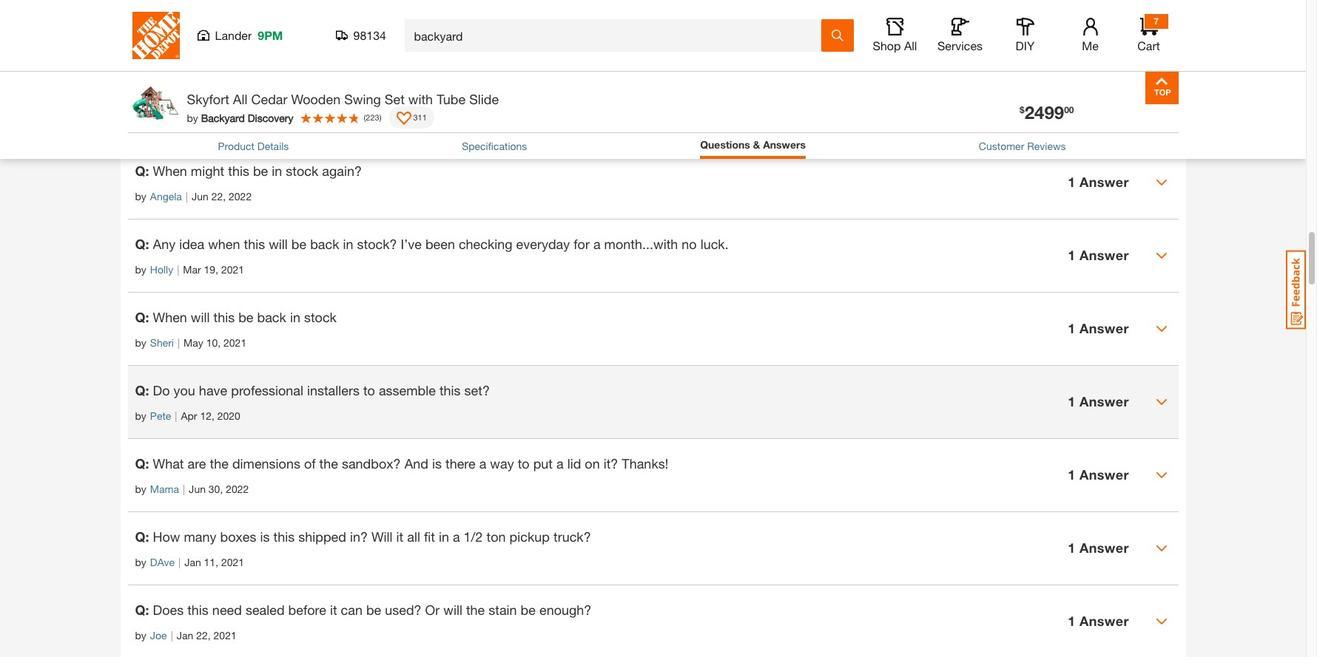 Task type: describe. For each thing, give the bounding box(es) containing it.
assemble
[[379, 382, 436, 399]]

by anxiouslywaiting | may 1, 2020
[[135, 117, 296, 129]]

specifications
[[462, 140, 527, 152]]

set?
[[465, 382, 490, 399]]

| for anyone
[[179, 43, 181, 56]]

does for does anyone know when this will be back in stock?!
[[153, 16, 184, 32]]

product
[[218, 140, 255, 152]]

q: what are the dimensions of the sandbox? and is there a way to put a lid on it? thanks!
[[135, 456, 669, 472]]

22, for might
[[211, 190, 226, 203]]

9pm
[[258, 28, 283, 42]]

skyfort all cedar wooden swing set with tube slide
[[187, 91, 499, 107]]

2022 for the
[[226, 483, 249, 496]]

need
[[212, 602, 242, 619]]

backyard
[[201, 111, 245, 124]]

does for does this need sealed before it can be used? or will the stain be enough?
[[153, 602, 184, 619]]

$
[[1020, 104, 1025, 115]]

stain
[[489, 602, 517, 619]]

the right are
[[210, 456, 229, 472]]

wooden
[[291, 91, 341, 107]]

customer reviews
[[979, 140, 1066, 152]]

q: for q: how many boxes is this shipped in? will it all fit in a 1/2 ton pickup truck?
[[135, 529, 149, 545]]

17,
[[206, 43, 220, 56]]

q: for q: do you have professional installers to assemble this set?
[[135, 382, 149, 399]]

answer for set?
[[1080, 394, 1129, 410]]

pete button
[[150, 408, 171, 424]]

98134
[[353, 28, 386, 42]]

1 horizontal spatial back
[[310, 236, 339, 252]]

diy
[[1016, 38, 1035, 53]]

| for you
[[175, 410, 177, 422]]

ton
[[487, 529, 506, 545]]

19,
[[204, 263, 218, 276]]

answer for is
[[1080, 467, 1129, 483]]

0 vertical spatial is
[[432, 456, 442, 472]]

top button
[[1145, 71, 1179, 104]]

1 for in
[[1068, 28, 1076, 44]]

3 answer from the top
[[1080, 174, 1129, 190]]

q: for q: does anyone know when this will be back in stock?!
[[135, 16, 149, 32]]

5 1 answer from the top
[[1068, 321, 1129, 337]]

1 answer for it
[[1068, 540, 1129, 557]]

used?
[[385, 602, 422, 619]]

1 for stock?
[[1068, 247, 1076, 264]]

swing
[[344, 91, 381, 107]]

3 1 answer from the top
[[1068, 174, 1129, 190]]

slide
[[469, 91, 499, 107]]

emily
[[150, 43, 175, 56]]

may for skyfort
[[239, 117, 258, 129]]

are
[[188, 456, 206, 472]]

can
[[341, 602, 363, 619]]

2021 for know
[[223, 43, 246, 56]]

by joe | jan 22, 2021
[[135, 630, 237, 642]]

5 1 from the top
[[1068, 321, 1076, 337]]

checking
[[459, 236, 513, 252]]

1 for it
[[1068, 540, 1076, 557]]

professional
[[231, 382, 303, 399]]

shop
[[873, 38, 901, 53]]

jun for are
[[189, 483, 206, 496]]

fit
[[424, 529, 435, 545]]

| for this
[[171, 630, 173, 642]]

everyday
[[516, 236, 570, 252]]

product details
[[218, 140, 289, 152]]

this left 98134 button on the top of page
[[306, 16, 327, 32]]

22, for this
[[196, 630, 211, 642]]

may for this
[[184, 337, 203, 349]]

| for will
[[178, 337, 180, 349]]

| for are
[[183, 483, 185, 496]]

luck.
[[701, 236, 729, 252]]

anyone
[[187, 16, 231, 32]]

q: for q: any idea when this will be back in stock? i've been checking everyday for a month...with no luck.
[[135, 236, 149, 252]]

1 for used?
[[1068, 614, 1076, 630]]

a left 1/2
[[453, 529, 460, 545]]

holly
[[150, 263, 173, 276]]

emily button
[[150, 42, 175, 58]]

answer for stock?
[[1080, 247, 1129, 264]]

display image
[[396, 112, 411, 127]]

)
[[379, 112, 382, 122]]

truck?
[[554, 529, 591, 545]]

cart
[[1138, 38, 1160, 53]]

anxiouslywaiting
[[150, 117, 229, 129]]

this down product
[[228, 163, 249, 179]]

1 for set?
[[1068, 394, 1076, 410]]

reviews
[[1027, 140, 1066, 152]]

this left shipped
[[273, 529, 295, 545]]

boxes
[[220, 529, 256, 545]]

this left set?
[[440, 382, 461, 399]]

put
[[533, 456, 553, 472]]

2 1 answer from the top
[[1068, 101, 1129, 117]]

q: when might this be in stock again?
[[135, 163, 362, 179]]

by for do you have professional installers to assemble this set?
[[135, 410, 146, 422]]

this up 10,
[[214, 309, 235, 325]]

1 answer for is
[[1068, 467, 1129, 483]]

2021 for need
[[214, 630, 237, 642]]

| for idea
[[177, 263, 179, 276]]

caret image for used?
[[1156, 616, 1168, 628]]

2 1 from the top
[[1068, 101, 1076, 117]]

holly button
[[150, 262, 173, 277]]

2020 for professional
[[217, 410, 240, 422]]

2020 for be
[[273, 117, 296, 129]]

month...with
[[604, 236, 678, 252]]

idea
[[179, 236, 204, 252]]

cedar
[[251, 91, 288, 107]]

1 horizontal spatial it
[[396, 529, 404, 545]]

q: will the skyfort be available again soon?
[[135, 89, 394, 106]]

by emily | mar 17, 2021
[[135, 43, 246, 56]]

by for when will this be back in stock
[[135, 337, 146, 349]]

mama button
[[150, 482, 179, 497]]

jun for might
[[192, 190, 209, 203]]

7
[[1154, 16, 1159, 27]]

dimensions
[[232, 456, 300, 472]]

q: for q: does this need sealed before it can be used? or will the stain be enough?
[[135, 602, 149, 619]]

q: how many boxes is this shipped in? will it all fit in a 1/2 ton pickup truck?
[[135, 529, 591, 545]]

dave
[[150, 556, 175, 569]]

by holly | mar 19, 2021
[[135, 263, 244, 276]]

the left stain
[[466, 602, 485, 619]]

no
[[682, 236, 697, 252]]

do
[[153, 382, 170, 399]]

joe button
[[150, 628, 167, 644]]

q: do you have professional installers to assemble this set?
[[135, 382, 490, 399]]

services button
[[937, 18, 984, 53]]

services
[[938, 38, 983, 53]]

stock?
[[357, 236, 397, 252]]

me
[[1082, 38, 1099, 53]]

| for might
[[186, 190, 188, 203]]

details
[[257, 140, 289, 152]]

sandbox?
[[342, 456, 401, 472]]

and
[[405, 456, 429, 472]]

a left way
[[479, 456, 487, 472]]

how
[[153, 529, 180, 545]]

&
[[753, 138, 760, 151]]

What can we help you find today? search field
[[414, 20, 820, 51]]

jan for many
[[184, 556, 201, 569]]

q: any idea when this will be back in stock? i've been checking everyday for a month...with no luck.
[[135, 236, 729, 252]]

lander
[[215, 28, 252, 42]]

this right idea
[[244, 236, 265, 252]]

been
[[426, 236, 455, 252]]

joe
[[150, 630, 167, 642]]

the right of
[[319, 456, 338, 472]]

1 answer for set?
[[1068, 394, 1129, 410]]

q: when will this be back in stock
[[135, 309, 337, 325]]

the up anxiouslywaiting button at the top of the page
[[178, 89, 197, 106]]

2021 for this
[[224, 337, 247, 349]]

2022 for this
[[229, 190, 252, 203]]

by left backyard
[[187, 111, 198, 124]]

enough?
[[540, 602, 592, 619]]



Task type: locate. For each thing, give the bounding box(es) containing it.
by backyard discovery
[[187, 111, 293, 124]]

0 vertical spatial when
[[153, 163, 187, 179]]

will up anxiouslywaiting button at the top of the page
[[153, 89, 174, 106]]

2021 right 19,
[[221, 263, 244, 276]]

by left sheri
[[135, 337, 146, 349]]

0 vertical spatial back
[[372, 16, 402, 32]]

1 vertical spatial will
[[371, 529, 393, 545]]

0 vertical spatial to
[[363, 382, 375, 399]]

$ 2499 00
[[1020, 102, 1074, 123]]

jan right joe button
[[177, 630, 193, 642]]

| right holly
[[177, 263, 179, 276]]

1 q: from the top
[[135, 16, 149, 32]]

9 1 from the top
[[1068, 614, 1076, 630]]

when up 19,
[[208, 236, 240, 252]]

00
[[1064, 104, 1074, 115]]

0 vertical spatial jan
[[184, 556, 201, 569]]

| up product
[[233, 117, 235, 129]]

stock?!
[[419, 16, 463, 32]]

4 q: from the top
[[135, 236, 149, 252]]

1 vertical spatial back
[[310, 236, 339, 252]]

may left 10,
[[184, 337, 203, 349]]

0 horizontal spatial it
[[330, 602, 337, 619]]

feedback link image
[[1286, 250, 1306, 330]]

a left lid
[[557, 456, 564, 472]]

this up by joe | jan 22, 2021
[[187, 602, 209, 619]]

for
[[574, 236, 590, 252]]

shop all
[[873, 38, 917, 53]]

10,
[[206, 337, 221, 349]]

mar for anyone
[[185, 43, 203, 56]]

5 answer from the top
[[1080, 321, 1129, 337]]

8 1 from the top
[[1068, 540, 1076, 557]]

mar for idea
[[183, 263, 201, 276]]

answer for in
[[1080, 28, 1129, 44]]

0 vertical spatial all
[[904, 38, 917, 53]]

2020 right 1,
[[273, 117, 296, 129]]

q: for q: what are the dimensions of the sandbox? and is there a way to put a lid on it? thanks!
[[135, 456, 149, 472]]

9 q: from the top
[[135, 602, 149, 619]]

0 horizontal spatial to
[[363, 382, 375, 399]]

1 horizontal spatial to
[[518, 456, 530, 472]]

by left the emily in the top left of the page
[[135, 43, 146, 56]]

when for when might this be in stock again?
[[153, 163, 187, 179]]

by left holly
[[135, 263, 146, 276]]

2021 down lander at the top left of page
[[223, 43, 246, 56]]

1 horizontal spatial when
[[270, 16, 302, 32]]

0 horizontal spatial back
[[257, 309, 286, 325]]

2 when from the top
[[153, 309, 187, 325]]

again
[[321, 89, 353, 106]]

2499
[[1025, 102, 1064, 123]]

by for does anyone know when this will be back in stock?!
[[135, 43, 146, 56]]

q: does anyone know when this will be back in stock?!
[[135, 16, 463, 32]]

questions & answers
[[700, 138, 806, 151]]

back up the professional
[[257, 309, 286, 325]]

cart 7
[[1138, 16, 1160, 53]]

2 caret image from the top
[[1156, 250, 1168, 262]]

may
[[239, 117, 258, 129], [184, 337, 203, 349]]

by left "angela" button
[[135, 190, 146, 203]]

1 vertical spatial when
[[208, 236, 240, 252]]

4 answer from the top
[[1080, 247, 1129, 264]]

1 answer for in
[[1068, 28, 1129, 44]]

1 horizontal spatial is
[[432, 456, 442, 472]]

1 1 from the top
[[1068, 28, 1076, 44]]

by
[[135, 43, 146, 56], [187, 111, 198, 124], [135, 117, 146, 129], [135, 190, 146, 203], [135, 263, 146, 276], [135, 337, 146, 349], [135, 410, 146, 422], [135, 483, 146, 496], [135, 556, 146, 569], [135, 630, 146, 642]]

6 1 answer from the top
[[1068, 394, 1129, 410]]

4 caret image from the top
[[1156, 396, 1168, 408]]

it left can at the left
[[330, 602, 337, 619]]

the home depot logo image
[[132, 12, 179, 59]]

2 q: from the top
[[135, 89, 149, 106]]

mar left 17,
[[185, 43, 203, 56]]

diy button
[[1002, 18, 1049, 53]]

1 vertical spatial may
[[184, 337, 203, 349]]

by left anxiouslywaiting button at the top of the page
[[135, 117, 146, 129]]

1 horizontal spatial all
[[904, 38, 917, 53]]

way
[[490, 456, 514, 472]]

1 horizontal spatial may
[[239, 117, 258, 129]]

2022
[[229, 190, 252, 203], [226, 483, 249, 496]]

anxiouslywaiting button
[[150, 115, 229, 131]]

to
[[363, 382, 375, 399], [518, 456, 530, 472]]

0 vertical spatial 2020
[[273, 117, 296, 129]]

me button
[[1067, 18, 1114, 53]]

when up sheri
[[153, 309, 187, 325]]

6 answer from the top
[[1080, 394, 1129, 410]]

does
[[153, 16, 184, 32], [153, 602, 184, 619]]

1 does from the top
[[153, 16, 184, 32]]

skyfort
[[200, 89, 243, 106], [187, 91, 229, 107]]

available
[[265, 89, 317, 106]]

5 q: from the top
[[135, 309, 149, 325]]

0 horizontal spatial 2020
[[217, 410, 240, 422]]

3 1 from the top
[[1068, 174, 1076, 190]]

pickup
[[510, 529, 550, 545]]

22, right joe button
[[196, 630, 211, 642]]

q: for q: when might this be in stock again?
[[135, 163, 149, 179]]

q: for q: will the skyfort be available again soon?
[[135, 89, 149, 106]]

4 1 answer from the top
[[1068, 247, 1129, 264]]

might
[[191, 163, 224, 179]]

1 vertical spatial mar
[[183, 263, 201, 276]]

1 vertical spatial is
[[260, 529, 270, 545]]

12,
[[200, 410, 215, 422]]

all
[[904, 38, 917, 53], [233, 91, 248, 107]]

6 1 from the top
[[1068, 394, 1076, 410]]

|
[[179, 43, 181, 56], [233, 117, 235, 129], [186, 190, 188, 203], [177, 263, 179, 276], [178, 337, 180, 349], [175, 410, 177, 422], [183, 483, 185, 496], [178, 556, 181, 569], [171, 630, 173, 642]]

1 vertical spatial jun
[[189, 483, 206, 496]]

4 1 from the top
[[1068, 247, 1076, 264]]

1/2
[[464, 529, 483, 545]]

2020 right 12,
[[217, 410, 240, 422]]

0 horizontal spatial when
[[208, 236, 240, 252]]

sealed
[[246, 602, 285, 619]]

all for skyfort
[[233, 91, 248, 107]]

by left mama
[[135, 483, 146, 496]]

2 vertical spatial back
[[257, 309, 286, 325]]

when
[[270, 16, 302, 32], [208, 236, 240, 252]]

0 horizontal spatial is
[[260, 529, 270, 545]]

0 vertical spatial will
[[153, 89, 174, 106]]

| right dave
[[178, 556, 181, 569]]

0 vertical spatial 2022
[[229, 190, 252, 203]]

may left 1,
[[239, 117, 258, 129]]

angela button
[[150, 189, 182, 204]]

2020
[[273, 117, 296, 129], [217, 410, 240, 422]]

2 does from the top
[[153, 602, 184, 619]]

caret image for set?
[[1156, 396, 1168, 408]]

answer for it
[[1080, 540, 1129, 557]]

in
[[405, 16, 416, 32], [272, 163, 282, 179], [343, 236, 353, 252], [290, 309, 300, 325], [439, 529, 449, 545]]

0 horizontal spatial all
[[233, 91, 248, 107]]

or
[[425, 602, 440, 619]]

mar left 19,
[[183, 263, 201, 276]]

0 vertical spatial mar
[[185, 43, 203, 56]]

by mama | jun 30, 2022
[[135, 483, 249, 496]]

1 vertical spatial it
[[330, 602, 337, 619]]

sheri button
[[150, 335, 174, 351]]

1 vertical spatial does
[[153, 602, 184, 619]]

it left all
[[396, 529, 404, 545]]

1 vertical spatial jan
[[177, 630, 193, 642]]

many
[[184, 529, 217, 545]]

q: for q: when will this be back in stock
[[135, 309, 149, 325]]

0 vertical spatial 22,
[[211, 190, 226, 203]]

again?
[[322, 163, 362, 179]]

1 answer for used?
[[1068, 614, 1129, 630]]

by for how many boxes is this shipped in? will it all fit in a 1/2 ton pickup truck?
[[135, 556, 146, 569]]

1 horizontal spatial 22,
[[211, 190, 226, 203]]

caret image
[[1156, 543, 1168, 555]]

by left dave button
[[135, 556, 146, 569]]

thanks!
[[622, 456, 669, 472]]

0 vertical spatial stock
[[286, 163, 318, 179]]

caret image
[[1156, 177, 1168, 189], [1156, 250, 1168, 262], [1156, 323, 1168, 335], [1156, 396, 1168, 408], [1156, 470, 1168, 482], [1156, 616, 1168, 628]]

1 horizontal spatial will
[[371, 529, 393, 545]]

1 vertical spatial when
[[153, 309, 187, 325]]

caret image for stock?
[[1156, 250, 1168, 262]]

6 caret image from the top
[[1156, 616, 1168, 628]]

a right for
[[594, 236, 601, 252]]

| right sheri button
[[178, 337, 180, 349]]

22,
[[211, 190, 226, 203], [196, 630, 211, 642]]

does up the joe
[[153, 602, 184, 619]]

9 answer from the top
[[1080, 614, 1129, 630]]

| right "angela" button
[[186, 190, 188, 203]]

mama
[[150, 483, 179, 496]]

3 q: from the top
[[135, 163, 149, 179]]

by for any idea when this will be back in stock? i've been checking everyday for a month...with no luck.
[[135, 263, 146, 276]]

1 caret image from the top
[[1156, 177, 1168, 189]]

22, down might
[[211, 190, 226, 203]]

| right mama
[[183, 483, 185, 496]]

when right "know"
[[270, 16, 302, 32]]

| left apr
[[175, 410, 177, 422]]

3 caret image from the top
[[1156, 323, 1168, 335]]

apr
[[181, 410, 197, 422]]

2021 right 11,
[[221, 556, 244, 569]]

0 horizontal spatial 22,
[[196, 630, 211, 642]]

by left 'pete' at the left
[[135, 410, 146, 422]]

jun left 30,
[[189, 483, 206, 496]]

answer for used?
[[1080, 614, 1129, 630]]

1,
[[261, 117, 270, 129]]

does up the emily in the top left of the page
[[153, 16, 184, 32]]

1 vertical spatial stock
[[304, 309, 337, 325]]

dave button
[[150, 555, 175, 570]]

0 horizontal spatial may
[[184, 337, 203, 349]]

( 223 )
[[364, 112, 382, 122]]

2021 for boxes
[[221, 556, 244, 569]]

1 horizontal spatial 2020
[[273, 117, 296, 129]]

all up by backyard discovery
[[233, 91, 248, 107]]

will right in?
[[371, 529, 393, 545]]

tube
[[437, 91, 466, 107]]

by left joe button
[[135, 630, 146, 642]]

shipped
[[298, 529, 346, 545]]

by dave | jan 11, 2021
[[135, 556, 244, 569]]

| for many
[[178, 556, 181, 569]]

2 answer from the top
[[1080, 101, 1129, 117]]

all right shop
[[904, 38, 917, 53]]

1 answer for stock?
[[1068, 247, 1129, 264]]

| for the
[[233, 117, 235, 129]]

it
[[396, 529, 404, 545], [330, 602, 337, 619]]

1 for is
[[1068, 467, 1076, 483]]

2021 down need
[[214, 630, 237, 642]]

1 vertical spatial to
[[518, 456, 530, 472]]

customer
[[979, 140, 1025, 152]]

product image image
[[131, 78, 179, 127]]

2021 right 10,
[[224, 337, 247, 349]]

all inside button
[[904, 38, 917, 53]]

by for when might this be in stock again?
[[135, 190, 146, 203]]

will
[[153, 89, 174, 106], [371, 529, 393, 545]]

of
[[304, 456, 316, 472]]

jan
[[184, 556, 201, 569], [177, 630, 193, 642]]

98134 button
[[336, 28, 387, 43]]

0 vertical spatial jun
[[192, 190, 209, 203]]

1 vertical spatial all
[[233, 91, 248, 107]]

6 q: from the top
[[135, 382, 149, 399]]

shop all button
[[872, 18, 919, 53]]

2022 right 30,
[[226, 483, 249, 496]]

stock down the details
[[286, 163, 318, 179]]

on
[[585, 456, 600, 472]]

7 q: from the top
[[135, 456, 149, 472]]

1 when from the top
[[153, 163, 187, 179]]

1 vertical spatial 2022
[[226, 483, 249, 496]]

5 caret image from the top
[[1156, 470, 1168, 482]]

back left stock?
[[310, 236, 339, 252]]

8 q: from the top
[[135, 529, 149, 545]]

caret image for is
[[1156, 470, 1168, 482]]

to left put
[[518, 456, 530, 472]]

8 answer from the top
[[1080, 540, 1129, 557]]

7 1 from the top
[[1068, 467, 1076, 483]]

to right installers
[[363, 382, 375, 399]]

0 vertical spatial when
[[270, 16, 302, 32]]

the
[[178, 89, 197, 106], [210, 456, 229, 472], [319, 456, 338, 472], [466, 602, 485, 619]]

0 vertical spatial may
[[239, 117, 258, 129]]

0 vertical spatial it
[[396, 529, 404, 545]]

jun down might
[[192, 190, 209, 203]]

all for shop
[[904, 38, 917, 53]]

is
[[432, 456, 442, 472], [260, 529, 270, 545]]

1 answer from the top
[[1080, 28, 1129, 44]]

| right joe button
[[171, 630, 173, 642]]

q:
[[135, 16, 149, 32], [135, 89, 149, 106], [135, 163, 149, 179], [135, 236, 149, 252], [135, 309, 149, 325], [135, 382, 149, 399], [135, 456, 149, 472], [135, 529, 149, 545], [135, 602, 149, 619]]

2022 down q: when might this be in stock again? at the left of the page
[[229, 190, 252, 203]]

jan left 11,
[[184, 556, 201, 569]]

9 1 answer from the top
[[1068, 614, 1129, 630]]

with
[[408, 91, 433, 107]]

7 answer from the top
[[1080, 467, 1129, 483]]

when up angela
[[153, 163, 187, 179]]

when for when will this be back in stock
[[153, 309, 187, 325]]

is right boxes
[[260, 529, 270, 545]]

by for will the skyfort be available again soon?
[[135, 117, 146, 129]]

angela
[[150, 190, 182, 203]]

jun
[[192, 190, 209, 203], [189, 483, 206, 496]]

this
[[306, 16, 327, 32], [228, 163, 249, 179], [244, 236, 265, 252], [214, 309, 235, 325], [440, 382, 461, 399], [273, 529, 295, 545], [187, 602, 209, 619]]

0 vertical spatial does
[[153, 16, 184, 32]]

q: does this need sealed before it can be used? or will the stain be enough?
[[135, 602, 592, 619]]

2021 for when
[[221, 263, 244, 276]]

by for what are the dimensions of the sandbox? and is there a way to put a lid on it? thanks!
[[135, 483, 146, 496]]

| right the emily in the top left of the page
[[179, 43, 181, 56]]

back left stock?! on the left of the page
[[372, 16, 402, 32]]

a
[[594, 236, 601, 252], [479, 456, 487, 472], [557, 456, 564, 472], [453, 529, 460, 545]]

7 1 answer from the top
[[1068, 467, 1129, 483]]

stock up q: do you have professional installers to assemble this set?
[[304, 309, 337, 325]]

when
[[153, 163, 187, 179], [153, 309, 187, 325]]

any
[[153, 236, 176, 252]]

2021
[[223, 43, 246, 56], [221, 263, 244, 276], [224, 337, 247, 349], [221, 556, 244, 569], [214, 630, 237, 642]]

311
[[413, 112, 427, 122]]

8 1 answer from the top
[[1068, 540, 1129, 557]]

by for does this need sealed before it can be used? or will the stain be enough?
[[135, 630, 146, 642]]

0 horizontal spatial will
[[153, 89, 174, 106]]

lid
[[567, 456, 581, 472]]

2 horizontal spatial back
[[372, 16, 402, 32]]

jan for this
[[177, 630, 193, 642]]

1 vertical spatial 22,
[[196, 630, 211, 642]]

is right and
[[432, 456, 442, 472]]

1 1 answer from the top
[[1068, 28, 1129, 44]]

1 vertical spatial 2020
[[217, 410, 240, 422]]

stock
[[286, 163, 318, 179], [304, 309, 337, 325]]



Task type: vqa. For each thing, say whether or not it's contained in the screenshot.
Living within the button
no



